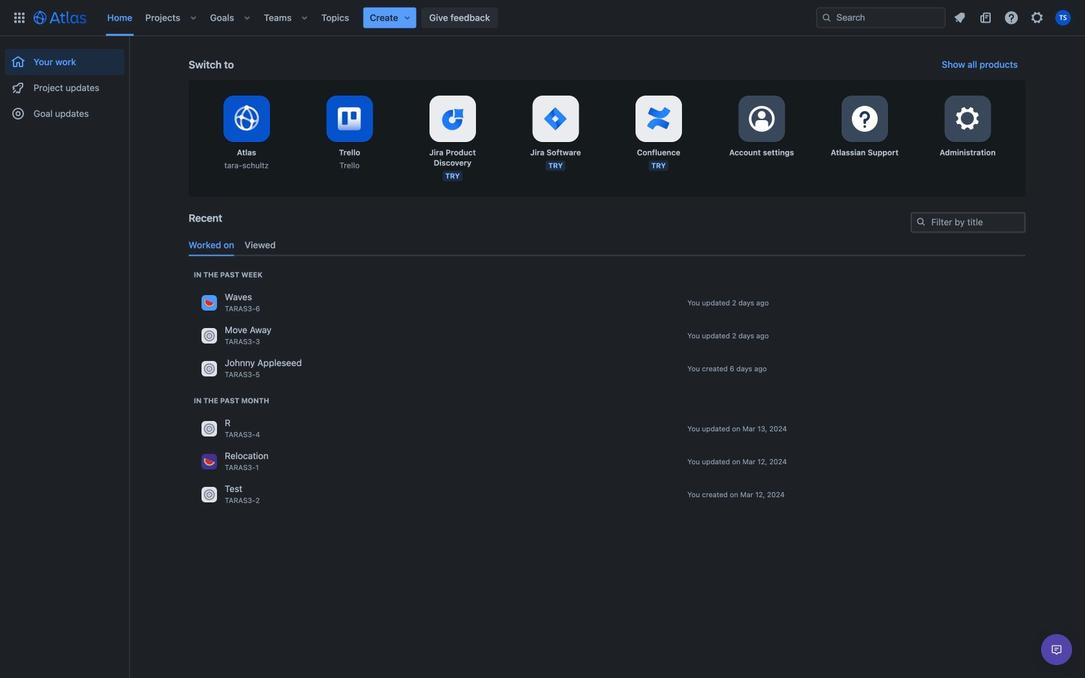Task type: vqa. For each thing, say whether or not it's contained in the screenshot.
2nd townsquare icon from the bottom
yes



Task type: describe. For each thing, give the bounding box(es) containing it.
Filter by title field
[[912, 213, 1024, 232]]

4 townsquare image from the top
[[202, 421, 217, 437]]

notifications image
[[952, 10, 967, 26]]

search image
[[916, 217, 926, 227]]

2 townsquare image from the top
[[202, 328, 217, 344]]

help image
[[1004, 10, 1019, 26]]

5 townsquare image from the top
[[202, 487, 217, 502]]

open intercom messenger image
[[1049, 642, 1064, 657]]

1 heading from the top
[[194, 270, 262, 280]]

search image
[[822, 13, 832, 23]]

1 townsquare image from the top
[[202, 295, 217, 311]]

settings image
[[849, 103, 880, 134]]



Task type: locate. For each thing, give the bounding box(es) containing it.
settings image
[[1029, 10, 1045, 26], [746, 103, 777, 134], [952, 103, 983, 134]]

2 horizontal spatial settings image
[[1029, 10, 1045, 26]]

None search field
[[816, 7, 946, 28]]

0 horizontal spatial settings image
[[746, 103, 777, 134]]

townsquare image
[[202, 295, 217, 311], [202, 328, 217, 344], [202, 361, 217, 376], [202, 421, 217, 437], [202, 487, 217, 502]]

Search field
[[816, 7, 946, 28]]

banner
[[0, 0, 1085, 36]]

1 vertical spatial heading
[[194, 395, 269, 406]]

1 horizontal spatial settings image
[[952, 103, 983, 134]]

3 townsquare image from the top
[[202, 361, 217, 376]]

switch to... image
[[12, 10, 27, 26]]

2 heading from the top
[[194, 395, 269, 406]]

0 vertical spatial heading
[[194, 270, 262, 280]]

townsquare image
[[202, 454, 217, 469]]

heading
[[194, 270, 262, 280], [194, 395, 269, 406]]

account image
[[1055, 10, 1071, 26]]

top element
[[8, 0, 816, 36]]

group
[[5, 36, 124, 130]]

tab list
[[183, 235, 1031, 256]]



